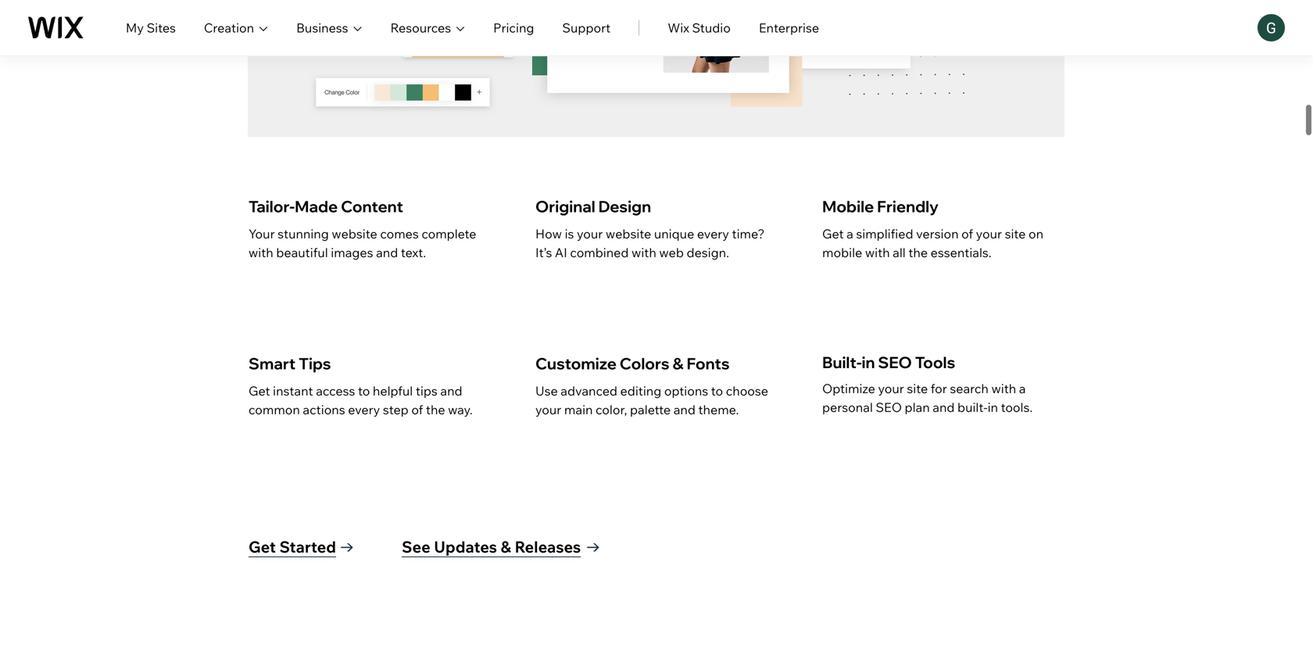 Task type: locate. For each thing, give the bounding box(es) containing it.
your stunning website comes complete with beautiful images and text.
[[249, 226, 477, 260]]

pricing link
[[493, 18, 534, 37]]

text.
[[401, 245, 426, 260]]

website inside "your stunning website comes complete with beautiful images and text."
[[332, 226, 377, 242]]

2 vertical spatial get
[[249, 537, 276, 557]]

1 vertical spatial in
[[988, 400, 998, 415]]

0 horizontal spatial &
[[501, 537, 511, 557]]

1 horizontal spatial to
[[711, 383, 723, 399]]

and down comes
[[376, 245, 398, 260]]

a up mobile
[[847, 226, 854, 242]]

personal
[[823, 400, 873, 415]]

0 horizontal spatial website
[[332, 226, 377, 242]]

2 to from the left
[[711, 383, 723, 399]]

1 horizontal spatial site
[[1005, 226, 1026, 242]]

of up essentials.
[[962, 226, 973, 242]]

1 horizontal spatial of
[[962, 226, 973, 242]]

studio
[[692, 20, 731, 36]]

get
[[823, 226, 844, 242], [249, 383, 270, 399], [249, 537, 276, 557]]

1 vertical spatial the
[[426, 402, 445, 418]]

every left step
[[348, 402, 380, 418]]

to
[[358, 383, 370, 399], [711, 383, 723, 399]]

get inside get instant access to helpful tips and common actions every step of the way.
[[249, 383, 270, 399]]

0 vertical spatial get
[[823, 226, 844, 242]]

& for updates
[[501, 537, 511, 557]]

1 vertical spatial every
[[348, 402, 380, 418]]

0 vertical spatial every
[[697, 226, 729, 242]]

1 horizontal spatial the
[[909, 245, 928, 260]]

your down use at the left
[[536, 402, 562, 418]]

support link
[[562, 18, 611, 37]]

way.
[[448, 402, 473, 418]]

design.
[[687, 245, 729, 260]]

in
[[862, 353, 875, 372], [988, 400, 998, 415]]

0 horizontal spatial every
[[348, 402, 380, 418]]

in inside optimize your site for search with a personal seo plan and built-in tools.
[[988, 400, 998, 415]]

get for get started
[[249, 537, 276, 557]]

how is your website unique every time? it's ai combined with web design.
[[536, 226, 765, 260]]

mobile friendly
[[823, 197, 939, 216]]

0 horizontal spatial site
[[907, 381, 928, 396]]

get up mobile
[[823, 226, 844, 242]]

1 horizontal spatial &
[[673, 354, 684, 373]]

the
[[909, 245, 928, 260], [426, 402, 445, 418]]

& for colors
[[673, 354, 684, 373]]

get up common
[[249, 383, 270, 399]]

0 vertical spatial the
[[909, 245, 928, 260]]

web
[[659, 245, 684, 260]]

website
[[332, 226, 377, 242], [606, 226, 651, 242]]

built-
[[823, 353, 862, 372]]

seo
[[878, 353, 912, 372], [876, 400, 902, 415]]

0 vertical spatial of
[[962, 226, 973, 242]]

your up essentials.
[[976, 226, 1002, 242]]

0 vertical spatial a
[[847, 226, 854, 242]]

resources
[[391, 20, 451, 36]]

& up options
[[673, 354, 684, 373]]

updates
[[434, 537, 497, 557]]

website down design
[[606, 226, 651, 242]]

essentials.
[[931, 245, 992, 260]]

tools.
[[1001, 400, 1033, 415]]

resources button
[[391, 18, 465, 37]]

site left on
[[1005, 226, 1026, 242]]

&
[[673, 354, 684, 373], [501, 537, 511, 557]]

with up the tools.
[[992, 381, 1017, 396]]

your inside optimize your site for search with a personal seo plan and built-in tools.
[[878, 381, 904, 396]]

1 vertical spatial a
[[1019, 381, 1026, 396]]

1 vertical spatial of
[[412, 402, 423, 418]]

site up plan at the bottom
[[907, 381, 928, 396]]

images
[[331, 245, 373, 260]]

every up design.
[[697, 226, 729, 242]]

0 vertical spatial in
[[862, 353, 875, 372]]

fonts
[[687, 354, 730, 373]]

0 horizontal spatial of
[[412, 402, 423, 418]]

to right access
[[358, 383, 370, 399]]

the down tips
[[426, 402, 445, 418]]

list
[[248, 154, 1061, 468]]

the right all at the right of the page
[[909, 245, 928, 260]]

and down for in the right of the page
[[933, 400, 955, 415]]

1 to from the left
[[358, 383, 370, 399]]

1 horizontal spatial website
[[606, 226, 651, 242]]

1 vertical spatial seo
[[876, 400, 902, 415]]

0 horizontal spatial a
[[847, 226, 854, 242]]

& right updates
[[501, 537, 511, 557]]

1 vertical spatial site
[[907, 381, 928, 396]]

profile image image
[[1258, 14, 1285, 41]]

sites
[[147, 20, 176, 36]]

and up way.
[[440, 383, 463, 399]]

1 vertical spatial &
[[501, 537, 511, 557]]

1 horizontal spatial in
[[988, 400, 998, 415]]

your inside how is your website unique every time? it's ai combined with web design.
[[577, 226, 603, 242]]

see updates & releases link
[[402, 536, 600, 558]]

all
[[893, 245, 906, 260]]

site
[[1005, 226, 1026, 242], [907, 381, 928, 396]]

seo left tools
[[878, 353, 912, 372]]

your right the is
[[577, 226, 603, 242]]

and
[[376, 245, 398, 260], [440, 383, 463, 399], [933, 400, 955, 415], [674, 402, 696, 418]]

my sites link
[[126, 18, 176, 37]]

with left web
[[632, 245, 657, 260]]

in up optimize
[[862, 353, 875, 372]]

with down your
[[249, 245, 273, 260]]

color,
[[596, 402, 627, 418]]

in left the tools.
[[988, 400, 998, 415]]

2 website from the left
[[606, 226, 651, 242]]

actions
[[303, 402, 345, 418]]

1 horizontal spatial every
[[697, 226, 729, 242]]

and down options
[[674, 402, 696, 418]]

content
[[341, 197, 403, 216]]

wix studio
[[668, 20, 731, 36]]

every
[[697, 226, 729, 242], [348, 402, 380, 418]]

tips
[[416, 383, 438, 399]]

get left started
[[249, 537, 276, 557]]

optimize your site for search with a personal seo plan and built-in tools.
[[823, 381, 1033, 415]]

0 horizontal spatial in
[[862, 353, 875, 372]]

1 vertical spatial get
[[249, 383, 270, 399]]

made
[[295, 197, 338, 216]]

see
[[402, 537, 431, 557]]

smart
[[249, 354, 296, 373]]

wix adi website for dirt bikes next to a color palette and themes image
[[248, 0, 1065, 137], [729, 0, 936, 78]]

your
[[577, 226, 603, 242], [976, 226, 1002, 242], [878, 381, 904, 396], [536, 402, 562, 418]]

is
[[565, 226, 574, 242]]

and inside optimize your site for search with a personal seo plan and built-in tools.
[[933, 400, 955, 415]]

seo left plan at the bottom
[[876, 400, 902, 415]]

use advanced editing options to choose your main color, palette and theme.
[[536, 383, 769, 418]]

website up the images on the top left of the page
[[332, 226, 377, 242]]

my
[[126, 20, 144, 36]]

1 wix adi website for dirt bikes next to a color palette and themes image from the left
[[248, 0, 1065, 137]]

1 website from the left
[[332, 226, 377, 242]]

with
[[249, 245, 273, 260], [632, 245, 657, 260], [865, 245, 890, 260], [992, 381, 1017, 396]]

a
[[847, 226, 854, 242], [1019, 381, 1026, 396]]

0 vertical spatial site
[[1005, 226, 1026, 242]]

your inside get a simplified version of your site on mobile with all the essentials.
[[976, 226, 1002, 242]]

of down tips
[[412, 402, 423, 418]]

0 horizontal spatial to
[[358, 383, 370, 399]]

with down simplified
[[865, 245, 890, 260]]

0 vertical spatial &
[[673, 354, 684, 373]]

built-in seo tools
[[823, 353, 956, 372]]

a up the tools.
[[1019, 381, 1026, 396]]

stunning
[[278, 226, 329, 242]]

support
[[562, 20, 611, 36]]

a inside get a simplified version of your site on mobile with all the essentials.
[[847, 226, 854, 242]]

colors
[[620, 354, 670, 373]]

your inside use advanced editing options to choose your main color, palette and theme.
[[536, 402, 562, 418]]

your down built-in seo tools
[[878, 381, 904, 396]]

for
[[931, 381, 947, 396]]

1 horizontal spatial a
[[1019, 381, 1026, 396]]

get inside get a simplified version of your site on mobile with all the essentials.
[[823, 226, 844, 242]]

optimize
[[823, 381, 876, 396]]

and inside "your stunning website comes complete with beautiful images and text."
[[376, 245, 398, 260]]

0 horizontal spatial the
[[426, 402, 445, 418]]

of
[[962, 226, 973, 242], [412, 402, 423, 418]]

to up theme.
[[711, 383, 723, 399]]



Task type: describe. For each thing, give the bounding box(es) containing it.
get a simplified version of your site on mobile with all the essentials.
[[823, 226, 1044, 260]]

on
[[1029, 226, 1044, 242]]

a inside optimize your site for search with a personal seo plan and built-in tools.
[[1019, 381, 1026, 396]]

built-
[[958, 400, 988, 415]]

started
[[279, 537, 336, 557]]

get started
[[249, 537, 336, 557]]

seo inside optimize your site for search with a personal seo plan and built-in tools.
[[876, 400, 902, 415]]

comes
[[380, 226, 419, 242]]

get started link
[[249, 536, 353, 558]]

how
[[536, 226, 562, 242]]

get instant access to helpful tips and common actions every step of the way.
[[249, 383, 473, 418]]

every inside how is your website unique every time? it's ai combined with web design.
[[697, 226, 729, 242]]

search
[[950, 381, 989, 396]]

design
[[599, 197, 651, 216]]

complete
[[422, 226, 477, 242]]

advanced
[[561, 383, 618, 399]]

site inside optimize your site for search with a personal seo plan and built-in tools.
[[907, 381, 928, 396]]

editing
[[620, 383, 662, 399]]

helpful
[[373, 383, 413, 399]]

smart tips
[[249, 354, 331, 373]]

step
[[383, 402, 409, 418]]

my sites
[[126, 20, 176, 36]]

creation button
[[204, 18, 268, 37]]

get for get a simplified version of your site on mobile with all the essentials.
[[823, 226, 844, 242]]

creation
[[204, 20, 254, 36]]

pricing
[[493, 20, 534, 36]]

wix studio link
[[668, 18, 731, 37]]

choose
[[726, 383, 769, 399]]

original
[[536, 197, 596, 216]]

options
[[664, 383, 708, 399]]

original design
[[536, 197, 651, 216]]

with inside get a simplified version of your site on mobile with all the essentials.
[[865, 245, 890, 260]]

theme.
[[699, 402, 739, 418]]

ai
[[555, 245, 567, 260]]

tips
[[299, 354, 331, 373]]

of inside get a simplified version of your site on mobile with all the essentials.
[[962, 226, 973, 242]]

the inside get instant access to helpful tips and common actions every step of the way.
[[426, 402, 445, 418]]

2 wix adi website for dirt bikes next to a color palette and themes image from the left
[[729, 0, 936, 78]]

every inside get instant access to helpful tips and common actions every step of the way.
[[348, 402, 380, 418]]

instant
[[273, 383, 313, 399]]

tailor-made content
[[249, 197, 403, 216]]

unique
[[654, 226, 695, 242]]

access
[[316, 383, 355, 399]]

0 vertical spatial seo
[[878, 353, 912, 372]]

enterprise
[[759, 20, 819, 36]]

list containing tailor-made content
[[248, 154, 1061, 468]]

main
[[564, 402, 593, 418]]

palette
[[630, 402, 671, 418]]

plan
[[905, 400, 930, 415]]

friendly
[[877, 197, 939, 216]]

and inside use advanced editing options to choose your main color, palette and theme.
[[674, 402, 696, 418]]

tools
[[915, 353, 956, 372]]

get for get instant access to helpful tips and common actions every step of the way.
[[249, 383, 270, 399]]

with inside optimize your site for search with a personal seo plan and built-in tools.
[[992, 381, 1017, 396]]

time?
[[732, 226, 765, 242]]

see updates & releases
[[402, 537, 581, 557]]

common
[[249, 402, 300, 418]]

wix
[[668, 20, 690, 36]]

website inside how is your website unique every time? it's ai combined with web design.
[[606, 226, 651, 242]]

site inside get a simplified version of your site on mobile with all the essentials.
[[1005, 226, 1026, 242]]

it's
[[536, 245, 552, 260]]

customize colors & fonts
[[536, 354, 730, 373]]

enterprise link
[[759, 18, 819, 37]]

of inside get instant access to helpful tips and common actions every step of the way.
[[412, 402, 423, 418]]

mobile
[[823, 245, 863, 260]]

with inside how is your website unique every time? it's ai combined with web design.
[[632, 245, 657, 260]]

business button
[[296, 18, 362, 37]]

the inside get a simplified version of your site on mobile with all the essentials.
[[909, 245, 928, 260]]

customize
[[536, 354, 617, 373]]

your
[[249, 226, 275, 242]]

beautiful
[[276, 245, 328, 260]]

business
[[296, 20, 348, 36]]

simplified
[[856, 226, 914, 242]]

to inside get instant access to helpful tips and common actions every step of the way.
[[358, 383, 370, 399]]

with inside "your stunning website comes complete with beautiful images and text."
[[249, 245, 273, 260]]

use
[[536, 383, 558, 399]]

version
[[916, 226, 959, 242]]

to inside use advanced editing options to choose your main color, palette and theme.
[[711, 383, 723, 399]]

tailor-
[[249, 197, 295, 216]]

and inside get instant access to helpful tips and common actions every step of the way.
[[440, 383, 463, 399]]

releases
[[515, 537, 581, 557]]

mobile
[[823, 197, 874, 216]]

combined
[[570, 245, 629, 260]]



Task type: vqa. For each thing, say whether or not it's contained in the screenshot.
your within How is your website unique every time? It's AI combined with web design.
yes



